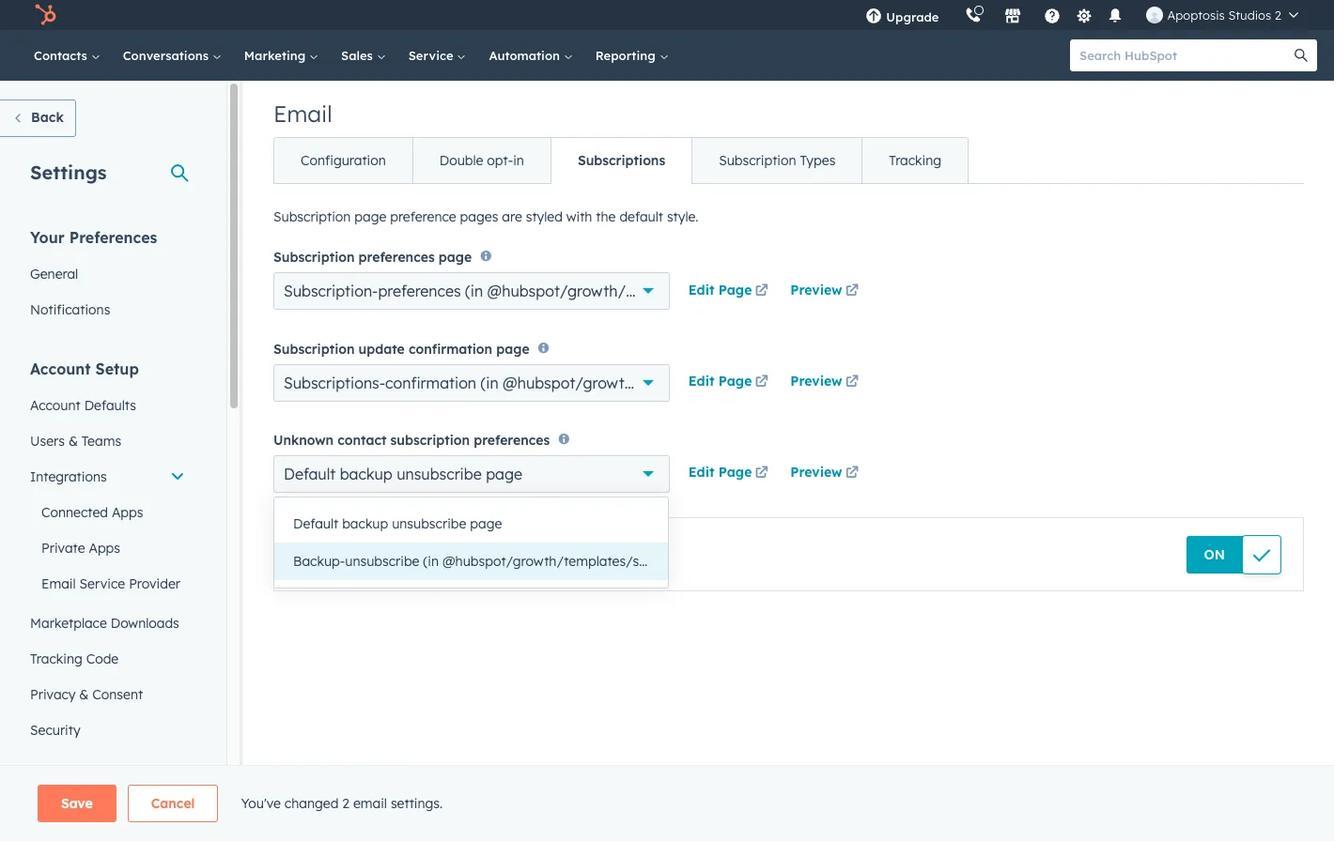 Task type: describe. For each thing, give the bounding box(es) containing it.
double
[[440, 152, 483, 169]]

help button
[[1037, 0, 1069, 30]]

hubspot image
[[34, 4, 56, 26]]

preferences
[[69, 228, 157, 247]]

hubspot link
[[23, 4, 70, 26]]

in
[[513, 152, 524, 169]]

defaults
[[84, 397, 136, 414]]

backup-unsubscribe (in @hubspot/growth/templates/system/backup-unsubscribe.html)
[[293, 553, 845, 570]]

apps for connected apps
[[112, 505, 143, 521]]

pages
[[460, 209, 498, 226]]

save button
[[38, 786, 116, 823]]

confirmation inside 'popup button'
[[385, 374, 476, 392]]

page for preferences.html)
[[719, 282, 752, 298]]

tracking for tracking code
[[30, 651, 82, 668]]

2 vertical spatial unsubscribe
[[345, 553, 419, 570]]

& for users
[[68, 433, 78, 450]]

data
[[30, 781, 67, 800]]

settings link
[[1073, 5, 1096, 25]]

on
[[1204, 547, 1225, 564]]

automation
[[489, 48, 564, 63]]

marketplaces button
[[994, 0, 1033, 30]]

subscriptions
[[578, 152, 665, 169]]

upgrade
[[886, 9, 939, 24]]

to
[[381, 535, 397, 553]]

help image
[[1044, 8, 1061, 25]]

apoptosis
[[1167, 8, 1225, 23]]

account defaults
[[30, 397, 136, 414]]

are
[[502, 209, 522, 226]]

confirmation.html)
[[878, 374, 1009, 392]]

edit for confirmation.html)
[[689, 373, 715, 390]]

preview link for confirmation.html)
[[791, 372, 862, 395]]

don't send to unengaged contacts improve your email sending quality and score.
[[297, 535, 585, 573]]

contacts link
[[23, 30, 112, 81]]

@hubspot/growth/templates/system/subscriptions-
[[503, 374, 878, 392]]

settings
[[30, 161, 107, 184]]

notifications
[[30, 302, 110, 319]]

integrations button
[[19, 459, 196, 495]]

subscription-preferences (in @hubspot/growth/templates/system/subscription-preferences.html)
[[284, 282, 978, 301]]

subscription types
[[719, 152, 836, 169]]

reporting link
[[584, 30, 680, 81]]

subscription types link
[[692, 138, 862, 183]]

marketplace downloads
[[30, 615, 179, 632]]

0 vertical spatial service
[[408, 48, 457, 63]]

account for account defaults
[[30, 397, 81, 414]]

preferences for subscription
[[359, 249, 435, 266]]

double opt-in
[[440, 152, 524, 169]]

subscription for subscription types
[[719, 152, 796, 169]]

setup
[[95, 360, 139, 379]]

default inside dropdown button
[[284, 465, 336, 484]]

email for email
[[273, 100, 332, 128]]

backup inside button
[[342, 516, 388, 533]]

subscription for subscription page preference pages are styled with the default style.
[[273, 209, 351, 226]]

subscriptions link
[[551, 138, 692, 183]]

contact
[[338, 432, 387, 449]]

apoptosis studios 2 button
[[1135, 0, 1310, 30]]

subscriptions-confirmation (in @hubspot/growth/templates/system/subscriptions-confirmation.html)
[[284, 374, 1009, 392]]

upgrade image
[[866, 8, 883, 25]]

edit page link for preferences.html)
[[689, 281, 772, 303]]

studios
[[1228, 8, 1272, 23]]

management
[[72, 781, 171, 800]]

you've
[[241, 796, 281, 813]]

users & teams
[[30, 433, 121, 450]]

connected
[[41, 505, 108, 521]]

the
[[596, 209, 616, 226]]

3 preview from the top
[[791, 465, 842, 481]]

page inside button
[[470, 516, 502, 533]]

tracking code
[[30, 651, 119, 668]]

properties
[[30, 818, 94, 835]]

(in for @hubspot/growth/templates/system/subscription-
[[465, 282, 483, 301]]

default inside button
[[293, 516, 339, 533]]

general link
[[19, 257, 196, 292]]

email service provider
[[41, 576, 180, 593]]

conversations
[[123, 48, 212, 63]]

data management element
[[19, 780, 196, 842]]

default backup unsubscribe page inside button
[[293, 516, 502, 533]]

preference
[[390, 209, 456, 226]]

teams
[[82, 433, 121, 450]]

configuration
[[301, 152, 386, 169]]

your
[[353, 556, 381, 573]]

account defaults link
[[19, 388, 196, 424]]

contacts
[[34, 48, 91, 63]]

default backup unsubscribe page button
[[274, 506, 668, 543]]

save
[[61, 796, 93, 813]]

private apps link
[[19, 531, 196, 567]]

sales
[[341, 48, 376, 63]]

2 for studios
[[1275, 8, 1282, 23]]

list box containing default backup unsubscribe page
[[274, 498, 845, 588]]

1 vertical spatial email
[[353, 796, 387, 813]]

integrations
[[30, 469, 107, 486]]

cancel
[[151, 796, 195, 813]]

Search HubSpot search field
[[1070, 39, 1300, 71]]

connected apps
[[41, 505, 143, 521]]

@hubspot/growth/templates/system/backup-
[[443, 553, 735, 570]]

subscription for subscription update confirmation page
[[273, 341, 355, 358]]

unsubscribe inside dropdown button
[[397, 465, 482, 484]]

don't
[[297, 535, 337, 553]]

back link
[[0, 100, 76, 137]]

calling icon image
[[965, 8, 982, 24]]

subscriptions-confirmation (in @hubspot/growth/templates/system/subscriptions-confirmation.html) button
[[273, 364, 1009, 402]]

private
[[41, 540, 85, 557]]

subscription
[[390, 432, 470, 449]]

notifications link
[[19, 292, 196, 328]]

update
[[359, 341, 405, 358]]

default
[[620, 209, 663, 226]]

backup-
[[293, 553, 345, 570]]

default backup unsubscribe page button
[[273, 456, 670, 493]]

privacy & consent link
[[19, 677, 196, 713]]

search image
[[1295, 49, 1308, 62]]

your
[[30, 228, 65, 247]]

page inside dropdown button
[[486, 465, 523, 484]]

apps for private apps
[[89, 540, 120, 557]]

subscriptions-
[[284, 374, 385, 392]]



Task type: vqa. For each thing, say whether or not it's contained in the screenshot.
the middle Page
yes



Task type: locate. For each thing, give the bounding box(es) containing it.
0 vertical spatial preview
[[791, 282, 842, 298]]

0 vertical spatial default
[[284, 465, 336, 484]]

your preferences element
[[19, 227, 196, 328]]

email left settings.
[[353, 796, 387, 813]]

unknown contact subscription preferences
[[273, 432, 550, 449]]

confirmation
[[409, 341, 492, 358], [385, 374, 476, 392]]

(in down pages
[[465, 282, 483, 301]]

edit page link
[[689, 281, 772, 303], [689, 372, 772, 395], [689, 464, 772, 486]]

changed
[[285, 796, 339, 813]]

2 vertical spatial edit page
[[689, 465, 752, 481]]

1 vertical spatial &
[[79, 687, 89, 704]]

1 vertical spatial page
[[719, 373, 752, 390]]

default backup unsubscribe page up to
[[293, 516, 502, 533]]

unknown
[[273, 432, 334, 449]]

unsubscribe
[[397, 465, 482, 484], [392, 516, 466, 533], [345, 553, 419, 570]]

subscription
[[719, 152, 796, 169], [273, 209, 351, 226], [273, 249, 355, 266], [273, 341, 355, 358]]

1 vertical spatial email
[[41, 576, 76, 593]]

0 vertical spatial email
[[273, 100, 332, 128]]

menu item
[[952, 0, 956, 30]]

service right sales link
[[408, 48, 457, 63]]

you've changed 2 email settings.
[[241, 796, 443, 813]]

edit for preferences.html)
[[689, 282, 715, 298]]

service link
[[397, 30, 478, 81]]

default backup unsubscribe page down unknown contact subscription preferences
[[284, 465, 523, 484]]

tracking inside tracking link
[[889, 152, 942, 169]]

email inside account setup 'element'
[[41, 576, 76, 593]]

tracking inside "tracking code" link
[[30, 651, 82, 668]]

2 inside popup button
[[1275, 8, 1282, 23]]

1 edit page from the top
[[689, 282, 752, 298]]

default up don't
[[293, 516, 339, 533]]

3 preview link from the top
[[791, 464, 862, 486]]

subscription for subscription preferences page
[[273, 249, 355, 266]]

3 edit page link from the top
[[689, 464, 772, 486]]

edit page for confirmation.html)
[[689, 373, 752, 390]]

1 account from the top
[[30, 360, 91, 379]]

email inside don't send to unengaged contacts improve your email sending quality and score.
[[385, 556, 419, 573]]

privacy
[[30, 687, 76, 704]]

subscription up subscription- at the left of the page
[[273, 249, 355, 266]]

unengaged
[[401, 535, 487, 553]]

with
[[566, 209, 592, 226]]

2 edit from the top
[[689, 373, 715, 390]]

marketplace downloads link
[[19, 606, 196, 642]]

preview
[[791, 282, 842, 298], [791, 373, 842, 390], [791, 465, 842, 481]]

(in for @hubspot/growth/templates/system/subscriptions-
[[481, 374, 499, 392]]

account up the account defaults
[[30, 360, 91, 379]]

users
[[30, 433, 65, 450]]

edit page for preferences.html)
[[689, 282, 752, 298]]

1 vertical spatial apps
[[89, 540, 120, 557]]

tracking
[[889, 152, 942, 169], [30, 651, 82, 668]]

service inside account setup 'element'
[[79, 576, 125, 593]]

general
[[30, 266, 78, 283]]

1 horizontal spatial email
[[273, 100, 332, 128]]

tracking link
[[862, 138, 968, 183]]

downloads
[[111, 615, 179, 632]]

& for privacy
[[79, 687, 89, 704]]

subscription up the subscriptions-
[[273, 341, 355, 358]]

1 vertical spatial preferences
[[378, 282, 461, 301]]

0 vertical spatial edit page link
[[689, 281, 772, 303]]

(in inside button
[[423, 553, 439, 570]]

reporting
[[596, 48, 659, 63]]

list box
[[274, 498, 845, 588]]

marketing link
[[233, 30, 330, 81]]

2 preview from the top
[[791, 373, 842, 390]]

1 vertical spatial account
[[30, 397, 81, 414]]

3 edit page from the top
[[689, 465, 752, 481]]

0 vertical spatial 2
[[1275, 8, 1282, 23]]

email for email service provider
[[41, 576, 76, 593]]

1 preview from the top
[[791, 282, 842, 298]]

page
[[719, 282, 752, 298], [719, 373, 752, 390], [719, 465, 752, 481]]

email up configuration link
[[273, 100, 332, 128]]

preview link for preferences.html)
[[791, 281, 862, 303]]

0 vertical spatial edit
[[689, 282, 715, 298]]

default
[[284, 465, 336, 484], [293, 516, 339, 533]]

0 vertical spatial tracking
[[889, 152, 942, 169]]

2 vertical spatial page
[[719, 465, 752, 481]]

1 horizontal spatial tracking
[[889, 152, 942, 169]]

tara schultz image
[[1147, 7, 1164, 23]]

default backup unsubscribe page
[[284, 465, 523, 484], [293, 516, 502, 533]]

2 vertical spatial preview link
[[791, 464, 862, 486]]

subscription left types
[[719, 152, 796, 169]]

preferences down the subscription preferences page
[[378, 282, 461, 301]]

notifications image
[[1107, 8, 1124, 25]]

subscription update confirmation page
[[273, 341, 530, 358]]

& right users
[[68, 433, 78, 450]]

0 vertical spatial &
[[68, 433, 78, 450]]

preferences for subscription-
[[378, 282, 461, 301]]

link opens in a new window image
[[846, 284, 859, 298], [755, 372, 768, 395], [846, 464, 859, 486], [846, 467, 859, 481]]

2 vertical spatial edit page link
[[689, 464, 772, 486]]

1 preview link from the top
[[791, 281, 862, 303]]

backup-unsubscribe (in @hubspot/growth/templates/system/backup-unsubscribe.html) button
[[274, 543, 845, 581]]

default backup unsubscribe page inside dropdown button
[[284, 465, 523, 484]]

account setup
[[30, 360, 139, 379]]

0 vertical spatial edit page
[[689, 282, 752, 298]]

page for confirmation.html)
[[719, 373, 752, 390]]

private apps
[[41, 540, 120, 557]]

1 vertical spatial 2
[[342, 796, 350, 813]]

preferences up default backup unsubscribe page dropdown button
[[474, 432, 550, 449]]

navigation containing configuration
[[273, 137, 969, 184]]

1 vertical spatial backup
[[342, 516, 388, 533]]

data management
[[30, 781, 171, 800]]

1 horizontal spatial 2
[[1275, 8, 1282, 23]]

preview for confirmation.html)
[[791, 373, 842, 390]]

types
[[800, 152, 836, 169]]

account up users
[[30, 397, 81, 414]]

1 vertical spatial tracking
[[30, 651, 82, 668]]

1 edit page link from the top
[[689, 281, 772, 303]]

(in inside 'popup button'
[[481, 374, 499, 392]]

send
[[341, 535, 377, 553]]

1 page from the top
[[719, 282, 752, 298]]

sales link
[[330, 30, 397, 81]]

0 horizontal spatial tracking
[[30, 651, 82, 668]]

1 vertical spatial preview
[[791, 373, 842, 390]]

2 for changed
[[342, 796, 350, 813]]

tracking code link
[[19, 642, 196, 677]]

(in
[[465, 282, 483, 301], [481, 374, 499, 392], [423, 553, 439, 570]]

0 horizontal spatial &
[[68, 433, 78, 450]]

0 vertical spatial preferences
[[359, 249, 435, 266]]

confirmation down the subscription update confirmation page
[[385, 374, 476, 392]]

link opens in a new window image
[[755, 281, 768, 303], [846, 281, 859, 303], [755, 284, 768, 298], [846, 372, 859, 395], [755, 376, 768, 390], [846, 376, 859, 390], [755, 464, 768, 486], [755, 467, 768, 481]]

0 vertical spatial unsubscribe
[[397, 465, 482, 484]]

provider
[[129, 576, 180, 593]]

1 vertical spatial edit page
[[689, 373, 752, 390]]

1 vertical spatial unsubscribe
[[392, 516, 466, 533]]

0 vertical spatial confirmation
[[409, 341, 492, 358]]

backup inside dropdown button
[[340, 465, 392, 484]]

edit page link for confirmation.html)
[[689, 372, 772, 395]]

score.
[[548, 556, 585, 573]]

2 vertical spatial preview
[[791, 465, 842, 481]]

1 vertical spatial edit
[[689, 373, 715, 390]]

service
[[408, 48, 457, 63], [79, 576, 125, 593]]

2 page from the top
[[719, 373, 752, 390]]

2 account from the top
[[30, 397, 81, 414]]

opt-
[[487, 152, 513, 169]]

settings image
[[1076, 8, 1093, 25]]

default down unknown
[[284, 465, 336, 484]]

& right privacy on the left bottom
[[79, 687, 89, 704]]

backup up send
[[342, 516, 388, 533]]

0 vertical spatial (in
[[465, 282, 483, 301]]

menu
[[853, 0, 1312, 30]]

consent
[[92, 687, 143, 704]]

quality
[[475, 556, 517, 573]]

2 vertical spatial preferences
[[474, 432, 550, 449]]

properties link
[[19, 809, 196, 842]]

account for account setup
[[30, 360, 91, 379]]

1 vertical spatial edit page link
[[689, 372, 772, 395]]

2 vertical spatial (in
[[423, 553, 439, 570]]

1 edit from the top
[[689, 282, 715, 298]]

(in inside popup button
[[465, 282, 483, 301]]

preferences down preference
[[359, 249, 435, 266]]

navigation
[[273, 137, 969, 184]]

subscription-preferences (in @hubspot/growth/templates/system/subscription-preferences.html) button
[[273, 273, 978, 310]]

1 vertical spatial preview link
[[791, 372, 862, 395]]

1 vertical spatial confirmation
[[385, 374, 476, 392]]

2 edit page link from the top
[[689, 372, 772, 395]]

service down private apps link
[[79, 576, 125, 593]]

security
[[30, 723, 80, 739]]

preview for preferences.html)
[[791, 282, 842, 298]]

configuration link
[[274, 138, 412, 183]]

subscription-
[[284, 282, 378, 301]]

2 vertical spatial edit
[[689, 465, 715, 481]]

2 right studios
[[1275, 8, 1282, 23]]

0 vertical spatial page
[[719, 282, 752, 298]]

1 vertical spatial service
[[79, 576, 125, 593]]

email service provider link
[[19, 567, 196, 602]]

menu containing apoptosis studios 2
[[853, 0, 1312, 30]]

settings.
[[391, 796, 443, 813]]

backup down contact
[[340, 465, 392, 484]]

edit page
[[689, 282, 752, 298], [689, 373, 752, 390], [689, 465, 752, 481]]

2 edit page from the top
[[689, 373, 752, 390]]

apps down connected apps link
[[89, 540, 120, 557]]

and
[[521, 556, 545, 573]]

preview link
[[791, 281, 862, 303], [791, 372, 862, 395], [791, 464, 862, 486]]

preferences.html)
[[855, 282, 978, 301]]

0 horizontal spatial 2
[[342, 796, 350, 813]]

0 vertical spatial backup
[[340, 465, 392, 484]]

subscription preferences page
[[273, 249, 472, 266]]

1 horizontal spatial service
[[408, 48, 457, 63]]

email down private
[[41, 576, 76, 593]]

cancel button
[[128, 786, 218, 823]]

apps up private apps link
[[112, 505, 143, 521]]

code
[[86, 651, 119, 668]]

subscription down configuration link
[[273, 209, 351, 226]]

0 vertical spatial apps
[[112, 505, 143, 521]]

1 horizontal spatial &
[[79, 687, 89, 704]]

edit
[[689, 282, 715, 298], [689, 373, 715, 390], [689, 465, 715, 481]]

security link
[[19, 713, 196, 749]]

1 vertical spatial default
[[293, 516, 339, 533]]

0 vertical spatial preview link
[[791, 281, 862, 303]]

3 page from the top
[[719, 465, 752, 481]]

0 vertical spatial account
[[30, 360, 91, 379]]

0 horizontal spatial email
[[41, 576, 76, 593]]

@hubspot/growth/templates/system/subscription-
[[487, 282, 855, 301]]

email down to
[[385, 556, 419, 573]]

(in right to
[[423, 553, 439, 570]]

2 preview link from the top
[[791, 372, 862, 395]]

3 edit from the top
[[689, 465, 715, 481]]

marketing
[[244, 48, 309, 63]]

2 right "changed"
[[342, 796, 350, 813]]

conversations link
[[112, 30, 233, 81]]

(in up default backup unsubscribe page dropdown button
[[481, 374, 499, 392]]

notifications button
[[1100, 0, 1132, 30]]

0 vertical spatial default backup unsubscribe page
[[284, 465, 523, 484]]

marketplaces image
[[1005, 8, 1022, 25]]

preferences
[[359, 249, 435, 266], [378, 282, 461, 301], [474, 432, 550, 449]]

account setup element
[[19, 359, 196, 749]]

1 vertical spatial default backup unsubscribe page
[[293, 516, 502, 533]]

preferences inside popup button
[[378, 282, 461, 301]]

backup
[[340, 465, 392, 484], [342, 516, 388, 533]]

0 vertical spatial email
[[385, 556, 419, 573]]

unsubscribe.html)
[[735, 553, 845, 570]]

0 horizontal spatial service
[[79, 576, 125, 593]]

confirmation right update
[[409, 341, 492, 358]]

contacts
[[491, 535, 556, 553]]

tracking for tracking
[[889, 152, 942, 169]]

1 vertical spatial (in
[[481, 374, 499, 392]]

calling icon button
[[958, 3, 990, 27]]

double opt-in link
[[412, 138, 551, 183]]



